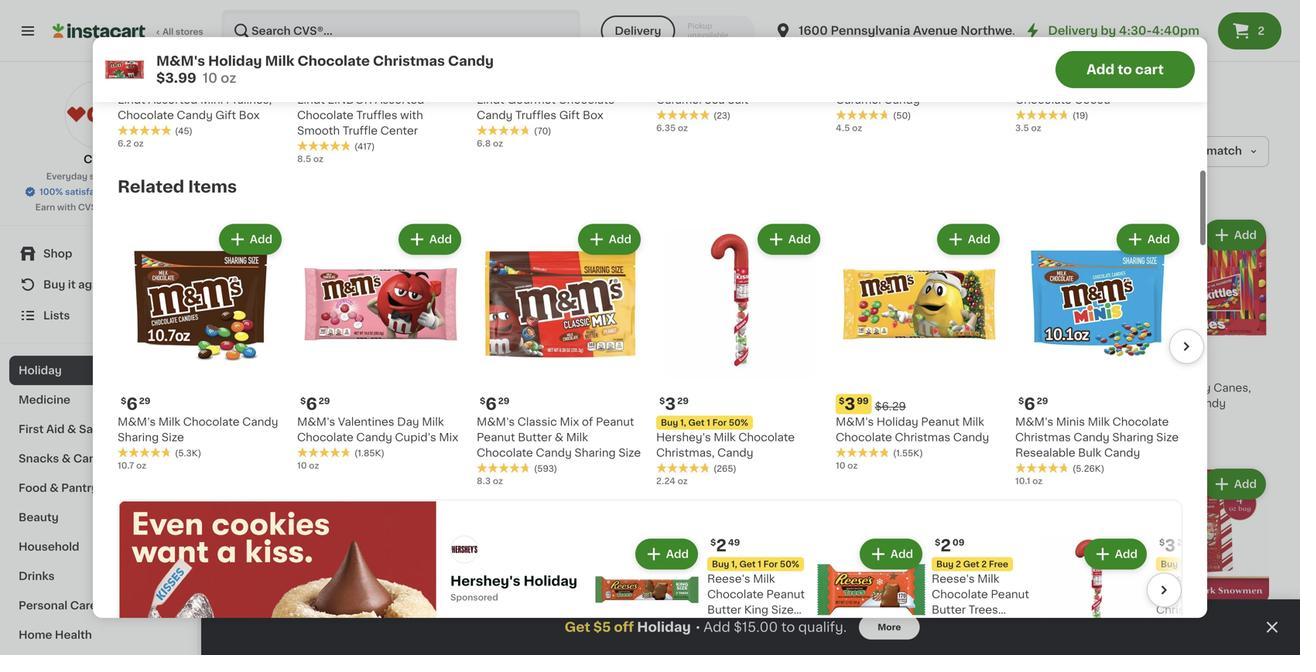 Task type: locate. For each thing, give the bounding box(es) containing it.
1 caramel from the left
[[656, 94, 702, 105]]

avenue
[[913, 25, 958, 36]]

truffles for 13
[[516, 110, 557, 121]]

49 for reese's
[[728, 539, 740, 547]]

0 horizontal spatial 8.5 oz
[[297, 155, 324, 163]]

assorted down $3.99
[[148, 94, 198, 105]]

peanut inside reese's milk chocolate peanut butter king size trees christmas, candy
[[767, 590, 805, 600]]

buy down 15
[[122, 81, 140, 89]]

0 horizontal spatial $3.99 original price: $6.29 element
[[232, 361, 370, 381]]

0 vertical spatial cvs®
[[84, 154, 114, 165]]

caramels,
[[1058, 383, 1113, 394]]

0 horizontal spatial butter
[[518, 432, 552, 443]]

49 inside $ 15 49
[[146, 59, 158, 68]]

assorted
[[148, 94, 198, 105], [375, 94, 425, 105]]

1 reese's from the left
[[708, 574, 751, 585]]

2 vertical spatial $ 3 29
[[535, 612, 565, 628]]

add inside button
[[1087, 63, 1115, 76]]

candy inside lindt assorted mini pralines, chocolate candy gift box
[[177, 110, 213, 121]]

for inside the item carousel region
[[713, 419, 727, 427]]

8.5 oz
[[297, 155, 324, 163], [982, 428, 1008, 436], [532, 428, 558, 436]]

1 horizontal spatial reese's
[[932, 574, 975, 585]]

for down cookie at right bottom
[[713, 419, 727, 427]]

by
[[1101, 25, 1117, 36]]

cvs® inside 'link'
[[84, 154, 114, 165]]

household link
[[9, 533, 188, 562]]

2 horizontal spatial 49
[[728, 539, 740, 547]]

0 horizontal spatial sharing
[[118, 432, 159, 443]]

butter for reese's milk chocolate peanut butter trees christmas, candy
[[932, 605, 966, 616]]

8.5 oz down classic
[[532, 428, 558, 436]]

$3.99 original price: $6.29 element
[[232, 361, 370, 381], [836, 394, 1003, 415]]

1 vertical spatial cocoa
[[382, 398, 418, 409]]

m&m's for m&m's valentines day milk chocolate candy cupid's mix
[[297, 417, 335, 428]]

1 vertical spatial $ 3 29
[[1160, 538, 1189, 554]]

$3.99 original price: $5.99 element
[[532, 361, 670, 381]]

to up "almonds,"
[[1118, 63, 1133, 76]]

2 reese's from the left
[[932, 574, 975, 585]]

7.5 oz
[[682, 428, 707, 436]]

m&m's inside m&m's holiday peanut milk chocolate christmas candy
[[832, 383, 870, 394]]

1 horizontal spatial box
[[583, 110, 604, 121]]

(1.85k)
[[355, 449, 385, 458]]

buy 1, get 1 for 50% inside the item carousel region
[[661, 419, 749, 427]]

1 lindt from the left
[[118, 94, 145, 105]]

1 assorted from the left
[[148, 94, 198, 105]]

0 horizontal spatial box
[[239, 110, 260, 121]]

delivery left by
[[1048, 25, 1098, 36]]

christmas down $6.29
[[832, 414, 888, 425]]

cvs® up everyday store prices 'link'
[[84, 154, 114, 165]]

0 horizontal spatial $ 9 79
[[235, 612, 265, 628]]

product group containing rolo chewy caramels, in milk chocolate
[[982, 217, 1120, 438]]

8.5 oz down in
[[982, 428, 1008, 436]]

1 horizontal spatial cocoa
[[1075, 94, 1111, 105]]

assorted inside lindt lindor assorted chocolate truffles with smooth truffle center
[[375, 94, 425, 105]]

1 vertical spatial free
[[989, 561, 1009, 569]]

werther's
[[836, 79, 889, 90]]

box
[[239, 110, 260, 121], [583, 110, 604, 121]]

1 $ 6 79 from the left
[[685, 612, 715, 628]]

safety
[[79, 424, 116, 435]]

1 vertical spatial mix
[[439, 432, 458, 443]]

$ 6 29 up first aid & safety 'link'
[[121, 396, 150, 413]]

truffles inside the lindt gourmet chocolate candy truffles gift box
[[516, 110, 557, 121]]

0 horizontal spatial candy,
[[427, 414, 466, 425]]

cart
[[1136, 63, 1164, 76]]

0 horizontal spatial assorted
[[148, 94, 198, 105]]

0 horizontal spatial $ 3 29
[[535, 612, 565, 628]]

$3.99 original price: $6.29 element inside the item carousel region
[[836, 394, 1003, 415]]

$ inside $ 3 99
[[235, 363, 241, 372]]

free up reese's milk chocolate peanut butter trees christmas, candy
[[989, 561, 1009, 569]]

$ 6 29 for m&m's classic mix of peanut peanut butter & milk chocolate candy sharing size
[[480, 396, 510, 413]]

buy left '$5'
[[537, 634, 554, 643]]

buy down •
[[687, 634, 704, 643]]

15
[[126, 58, 145, 75]]

1 vertical spatial to
[[782, 621, 795, 634]]

1, right the qualify.
[[856, 634, 862, 643]]

holiday inside m&m's holiday milk chocolate christmas candy
[[273, 383, 315, 394]]

2 lindt from the left
[[297, 94, 325, 105]]

butter inside reese's milk chocolate peanut butter trees christmas, candy
[[932, 605, 966, 616]]

truffles down gourmet
[[516, 110, 557, 121]]

0 vertical spatial mix
[[560, 417, 579, 428]]

candy inside m&m's classic mix of peanut peanut butter & milk chocolate candy sharing size
[[536, 448, 572, 459]]

trees down the 'buy 2 get 2 free'
[[969, 605, 999, 616]]

0 horizontal spatial lindt
[[118, 94, 145, 105]]

(265)
[[714, 465, 737, 473]]

lists
[[43, 310, 70, 321]]

m&m's inside m&m's holiday milk chocolate christmas candy $3.99 10 oz
[[156, 55, 205, 68]]

skittles candy canes, christmas candy
[[1132, 383, 1252, 409]]

1 horizontal spatial to
[[1118, 63, 1133, 76]]

0 vertical spatial 49
[[146, 59, 158, 68]]

m&m's for m&m's holiday peanut milk chocolate christmas candy
[[832, 383, 870, 394]]

0 vertical spatial $ 3 29
[[660, 396, 689, 413]]

hershey's milk chocolate christmas, candy inside the item carousel region
[[656, 432, 795, 459]]

to inside treatment tracker modal dialog
[[782, 621, 795, 634]]

add button
[[605, 221, 665, 249], [755, 221, 815, 249], [905, 221, 965, 249], [1205, 221, 1265, 249], [220, 226, 280, 254], [400, 226, 460, 254], [580, 226, 639, 254], [759, 226, 819, 254], [939, 226, 999, 254], [1118, 226, 1178, 254], [455, 471, 515, 499], [605, 471, 665, 499], [1205, 471, 1265, 499], [637, 541, 697, 569], [861, 541, 921, 569], [1086, 541, 1146, 569]]

1, up reese's milk chocolate peanut butter king size trees christmas, candy
[[732, 561, 738, 569]]

(45)
[[175, 127, 193, 136]]

8.5
[[297, 155, 311, 163], [982, 428, 996, 436], [532, 428, 546, 436]]

0 horizontal spatial 49
[[146, 59, 158, 68]]

1 vertical spatial 99
[[857, 397, 869, 406]]

0 horizontal spatial mix
[[439, 432, 458, 443]]

werther's original soft caramel candy
[[836, 79, 959, 105]]

m&m's inside m&m's valentines day milk chocolate candy cupid's mix
[[297, 417, 335, 428]]

1 horizontal spatial lindt
[[297, 94, 325, 105]]

09
[[953, 539, 965, 547]]

assorted up center
[[375, 94, 425, 105]]

caramel down tony's
[[656, 94, 702, 105]]

0 vertical spatial cocoa
[[1075, 94, 1111, 105]]

1 vertical spatial $ 9 79
[[235, 612, 265, 628]]

(1.55k) inside the item carousel region
[[893, 449, 923, 458]]

0 vertical spatial hershey's milk chocolate christmas, candy
[[656, 432, 795, 459]]

peanut inside reese's milk chocolate peanut butter trees christmas, candy
[[991, 590, 1030, 600]]

candy inside the lindt gourmet chocolate candy truffles gift box
[[477, 110, 513, 121]]

trees inside reese's milk chocolate peanut butter trees christmas, candy
[[969, 605, 999, 616]]

aid
[[46, 424, 65, 435]]

1 horizontal spatial hershey's milk chocolate christmas, candy
[[1157, 574, 1254, 616]]

3 $ 6 79 from the left
[[835, 612, 864, 628]]

0 vertical spatial trees
[[969, 605, 999, 616]]

with up center
[[400, 110, 423, 121]]

cocoa
[[1075, 94, 1111, 105], [382, 398, 418, 409]]

product group containing 9
[[232, 466, 370, 656]]

0 horizontal spatial 8.5
[[297, 155, 311, 163]]

to
[[1118, 63, 1133, 76], [782, 621, 795, 634]]

butter down the 'buy 2 get 2 free'
[[932, 605, 966, 616]]

0 vertical spatial to
[[1118, 63, 1133, 76]]

spo
[[451, 594, 468, 602]]

1, down $ 15 49
[[142, 81, 148, 89]]

3 lindt from the left
[[477, 94, 505, 105]]

butter up get $5 off holiday • add $15.00 to qualify.
[[708, 605, 742, 616]]

0 horizontal spatial to
[[782, 621, 795, 634]]

candy, up (93)
[[427, 414, 466, 425]]

1 horizontal spatial trees
[[969, 605, 999, 616]]

gift inside the lindt gourmet chocolate candy truffles gift box
[[559, 110, 580, 121]]

0 horizontal spatial 99
[[253, 363, 265, 372]]

1 horizontal spatial assorted
[[375, 94, 425, 105]]

hershey's inside the item carousel region
[[656, 432, 711, 443]]

1 horizontal spatial caramel
[[836, 94, 882, 105]]

christmas up center
[[373, 55, 445, 68]]

truffles inside lindt lindor assorted chocolate truffles with smooth truffle center
[[356, 110, 398, 121]]

chocolate inside skinnydipped almonds, dark chocolate cocoa
[[1016, 94, 1072, 105]]

4 $ 6 29 from the left
[[1019, 396, 1048, 413]]

truffles up the truffle
[[356, 110, 398, 121]]

$ 6 29 for m&m's milk chocolate candy sharing size
[[121, 396, 150, 413]]

8.5 oz for (417)
[[297, 155, 324, 163]]

2 horizontal spatial 8.5 oz
[[982, 428, 1008, 436]]

0 horizontal spatial truffles
[[356, 110, 398, 121]]

8.5 oz down smooth
[[297, 155, 324, 163]]

buy 2 get 2 free
[[937, 561, 1009, 569]]

99 for $ 3 99
[[253, 363, 265, 372]]

lindt down 15
[[118, 94, 145, 105]]

cvs®
[[84, 154, 114, 165], [78, 203, 102, 212]]

lindt for 13
[[477, 94, 505, 105]]

1 horizontal spatial $ 9 79
[[300, 58, 330, 75]]

99 inside $ 3 99
[[253, 363, 265, 372]]

candy inside m&m's valentines day milk chocolate candy cupid's mix
[[356, 432, 392, 443]]

0 horizontal spatial caramel
[[656, 94, 702, 105]]

christmas, inside reese's milk chocolate peanut butter trees christmas, candy
[[932, 621, 990, 631]]

christmas down m&m's holiday peanut milk chocolate christmas candy
[[895, 432, 951, 443]]

chocolate inside m&m's milk chocolate candy sharing size
[[183, 417, 240, 428]]

lindt inside lindt lindor assorted chocolate truffles with smooth truffle center
[[297, 94, 325, 105]]

it
[[68, 279, 76, 290]]

$ 2 09
[[935, 538, 965, 554]]

truffles for 9
[[356, 110, 398, 121]]

0 horizontal spatial cocoa
[[382, 398, 418, 409]]

& right aid
[[67, 424, 76, 435]]

hershey's kisses hot cocoa chocolates holiday candy,
[[382, 383, 502, 425]]

chocolate inside m&m's valentines day milk chocolate candy cupid's mix
[[297, 432, 354, 443]]

(1.55k)
[[889, 431, 919, 439], [893, 449, 923, 458]]

79
[[319, 59, 330, 68], [254, 613, 265, 621], [704, 613, 715, 621], [1004, 613, 1014, 621], [854, 613, 864, 621], [1153, 613, 1164, 621]]

1 vertical spatial hershey's milk chocolate christmas, candy
[[1157, 574, 1254, 616]]

buy up 2.24 oz on the bottom of the page
[[661, 419, 678, 427]]

lindt
[[118, 94, 145, 105], [297, 94, 325, 105], [477, 94, 505, 105]]

$3.99 original price: $6.29 element for m&m's holiday milk chocolate christmas candy
[[232, 361, 370, 381]]

sharing inside m&m's milk chocolate candy sharing size
[[118, 432, 159, 443]]

m&m's inside $ 3 99 $6.29 m&m's holiday peanut milk chocolate christmas candy
[[836, 417, 874, 428]]

$5
[[594, 621, 611, 634]]

1 horizontal spatial gift
[[559, 110, 580, 121]]

buy down "$ 2 09"
[[937, 561, 954, 569]]

$ 6 29 up the (1.28k)
[[300, 396, 330, 413]]

0 vertical spatial $ 9 79
[[300, 58, 330, 75]]

49 for lindt
[[146, 59, 158, 68]]

2 assorted from the left
[[375, 94, 425, 105]]

m&m's holiday milk chocolate christmas candy $3.99 10 oz
[[156, 55, 494, 85]]

lindt up smooth
[[297, 94, 325, 105]]

lindt assorted mini pralines, chocolate candy gift box
[[118, 94, 272, 121]]

1 vertical spatial 49
[[728, 539, 740, 547]]

mix right cupid's
[[439, 432, 458, 443]]

prices
[[114, 172, 142, 181]]

1 horizontal spatial 9
[[306, 58, 317, 75]]

1 horizontal spatial mix
[[560, 417, 579, 428]]

$5.99
[[721, 367, 753, 378]]

butter inside reese's milk chocolate peanut butter king size trees christmas, candy
[[708, 605, 742, 616]]

0 horizontal spatial gift
[[216, 110, 236, 121]]

rolo
[[982, 383, 1015, 394]]

delivery by 4:30-4:40pm
[[1048, 25, 1200, 36]]

with right earn
[[57, 203, 76, 212]]

to right $15.00
[[782, 621, 795, 634]]

1 truffles from the left
[[356, 110, 398, 121]]

$ 6 29 down hot
[[480, 396, 510, 413]]

(50)
[[893, 112, 911, 120]]

related items
[[118, 179, 237, 195]]

2 horizontal spatial butter
[[932, 605, 966, 616]]

milk inside reese's milk chocolate peanut butter king size trees christmas, candy
[[753, 574, 775, 585]]

1 horizontal spatial truffles
[[516, 110, 557, 121]]

mix left of on the left
[[560, 417, 579, 428]]

lindt down $ 13
[[477, 94, 505, 105]]

8.5 down smooth
[[297, 155, 311, 163]]

qualify.
[[799, 621, 847, 634]]

trees right •
[[708, 621, 737, 631]]

10 oz for $6.29
[[836, 462, 858, 470]]

(34)
[[589, 415, 607, 424]]

1 horizontal spatial 8.5 oz
[[532, 428, 558, 436]]

christmas inside m&m's holiday peanut milk chocolate christmas candy
[[832, 414, 888, 425]]

milk inside m&m's holiday milk chocolate christmas candy
[[318, 383, 340, 394]]

northwest
[[961, 25, 1024, 36]]

caramel inside werther's original soft caramel candy
[[836, 94, 882, 105]]

(1.55k) down $ 3 99 $6.29 m&m's holiday peanut milk chocolate christmas candy
[[893, 449, 923, 458]]

2 horizontal spatial sharing
[[1113, 432, 1154, 443]]

None search field
[[221, 9, 581, 53]]

29 inside holiday main content
[[553, 613, 565, 621]]

get
[[150, 81, 166, 89], [689, 419, 705, 427], [740, 561, 756, 569], [963, 561, 980, 569], [565, 621, 591, 634], [714, 634, 730, 643], [564, 634, 581, 643], [864, 634, 880, 643]]

2 truffles from the left
[[516, 110, 557, 121]]

0 vertical spatial candy,
[[778, 383, 817, 394]]

2 $ 6 29 from the left
[[300, 396, 330, 413]]

8.5 oz inside product group
[[982, 428, 1008, 436]]

0 horizontal spatial hershey's milk chocolate christmas, candy
[[656, 432, 795, 459]]

buy
[[122, 81, 140, 89], [43, 279, 65, 290], [661, 419, 678, 427], [712, 561, 729, 569], [937, 561, 954, 569], [687, 634, 704, 643], [537, 634, 554, 643], [837, 634, 854, 643]]

m&m's for m&m's holiday milk chocolate christmas candy $3.99 10 oz
[[156, 55, 205, 68]]

chocolate inside reese's milk chocolate peanut butter trees christmas, candy
[[932, 590, 988, 600]]

cocoa up '(19)'
[[1075, 94, 1111, 105]]

1 horizontal spatial sharing
[[575, 448, 616, 459]]

mix inside m&m's valentines day milk chocolate candy cupid's mix
[[439, 432, 458, 443]]

$ 6 29 for m&m's valentines day milk chocolate candy cupid's mix
[[300, 396, 330, 413]]

1 horizontal spatial $3.99 original price: $6.29 element
[[836, 394, 1003, 415]]

$ 6 29 for m&m's minis milk chocolate christmas candy sharing size resealable bulk candy
[[1019, 396, 1048, 413]]

sea
[[705, 94, 725, 105]]

0 horizontal spatial with
[[57, 203, 76, 212]]

99 left $6.29
[[857, 397, 869, 406]]

reese's for reese's milk chocolate peanut butter king size trees christmas, candy
[[708, 574, 751, 585]]

candy inside werther's original soft caramel candy
[[884, 94, 920, 105]]

candy, right kisses
[[778, 383, 817, 394]]

product group
[[382, 217, 520, 454], [532, 217, 670, 438], [682, 217, 820, 438], [832, 217, 970, 454], [982, 217, 1120, 438], [1132, 217, 1270, 438], [118, 221, 285, 472], [297, 221, 464, 472], [477, 221, 644, 488], [656, 221, 824, 488], [836, 221, 1003, 472], [1016, 221, 1183, 488], [232, 466, 370, 656], [382, 466, 520, 656], [532, 466, 670, 656], [682, 466, 820, 656], [832, 466, 970, 656], [982, 466, 1120, 656], [1132, 466, 1270, 656]]

$ 9 79 inside holiday main content
[[235, 612, 265, 628]]

canes,
[[1214, 383, 1252, 394]]

$
[[121, 59, 126, 68], [300, 59, 306, 68], [480, 59, 486, 68], [235, 363, 241, 372], [121, 397, 126, 406], [300, 397, 306, 406], [480, 397, 486, 406], [660, 397, 665, 406], [839, 397, 845, 406], [1019, 397, 1024, 406], [711, 539, 716, 547], [935, 539, 941, 547], [1160, 539, 1165, 547], [235, 613, 241, 621], [385, 613, 391, 621], [685, 613, 691, 621], [985, 613, 991, 621], [535, 613, 541, 621], [835, 613, 841, 621], [1135, 613, 1141, 621]]

delivery for delivery
[[615, 26, 661, 36]]

christmas up the (1.28k)
[[291, 398, 347, 409]]

1 vertical spatial with
[[57, 203, 76, 212]]

first
[[19, 424, 44, 435]]

christmas up resealable at right
[[1016, 432, 1071, 443]]

candy inside m&m's holiday milk chocolate christmas candy
[[232, 414, 268, 425]]

8.5 oz for (34)
[[532, 428, 558, 436]]

1 horizontal spatial $ 2 49
[[711, 538, 740, 554]]

0 horizontal spatial trees
[[708, 621, 737, 631]]

caramel down "werther's"
[[836, 94, 882, 105]]

for up king
[[764, 561, 778, 569]]

get inside treatment tracker modal dialog
[[565, 621, 591, 634]]

1 vertical spatial trees
[[708, 621, 737, 631]]

for down king
[[738, 634, 753, 643]]

m&m's for m&m's holiday milk chocolate christmas candy
[[232, 383, 270, 394]]

6.35 oz
[[656, 124, 688, 132]]

$ 3 29 inside holiday main content
[[535, 612, 565, 628]]

6.35
[[656, 124, 676, 132]]

smooth
[[297, 125, 340, 136]]

8.5 down classic
[[532, 428, 546, 436]]

delivery inside button
[[615, 26, 661, 36]]

chocolate inside m&m's minis milk chocolate christmas candy sharing size resealable bulk candy
[[1113, 417, 1169, 428]]

0 horizontal spatial reese's
[[708, 574, 751, 585]]

reese's milk chocolate peanut butter trees christmas, candy
[[932, 574, 1030, 631]]

1 horizontal spatial $ 3 29
[[660, 396, 689, 413]]

cocoa inside hershey's kisses hot cocoa chocolates holiday candy,
[[382, 398, 418, 409]]

2 vertical spatial 49
[[403, 613, 415, 621]]

all
[[163, 27, 174, 36]]

satisfaction
[[65, 188, 117, 196]]

10 oz for 6
[[297, 462, 319, 470]]

0 vertical spatial $3.99 original price: $6.29 element
[[232, 361, 370, 381]]

hershey's for 3
[[1157, 574, 1211, 585]]

1 vertical spatial $3.99 original price: $6.29 element
[[836, 394, 1003, 415]]

2 horizontal spatial lindt
[[477, 94, 505, 105]]

1 horizontal spatial 99
[[857, 397, 869, 406]]

10.7 oz
[[118, 462, 146, 470]]

m&m's inside m&m's holiday milk chocolate christmas candy
[[232, 383, 270, 394]]

delivery for delivery by 4:30-4:40pm
[[1048, 25, 1098, 36]]

truffle
[[343, 125, 378, 136]]

cocoa up day
[[382, 398, 418, 409]]

with
[[400, 110, 423, 121], [57, 203, 76, 212]]

peanut
[[917, 383, 956, 394], [596, 417, 634, 428], [921, 417, 960, 428], [477, 432, 515, 443], [767, 590, 805, 600], [991, 590, 1030, 600]]

reese's down the 'buy 2 get 2 free'
[[932, 574, 975, 585]]

1 horizontal spatial free
[[1167, 345, 1187, 354]]

1 horizontal spatial candy,
[[778, 383, 817, 394]]

$ 3 29
[[660, 396, 689, 413], [1160, 538, 1189, 554], [535, 612, 565, 628]]

1 horizontal spatial with
[[400, 110, 423, 121]]

caramel
[[656, 94, 702, 105], [836, 94, 882, 105]]

$ 9 79
[[300, 58, 330, 75], [235, 612, 265, 628]]

0 vertical spatial with
[[400, 110, 423, 121]]

m&m's for m&m's minis milk chocolate christmas candy sharing size resealable bulk candy
[[1016, 417, 1054, 428]]

caramel inside tony's chocolonely milk caramel sea salt
[[656, 94, 702, 105]]

1 horizontal spatial 8.5
[[532, 428, 546, 436]]

3 $ 6 29 from the left
[[480, 396, 510, 413]]

2.24 oz
[[656, 477, 688, 486]]

2 box from the left
[[583, 110, 604, 121]]

2 horizontal spatial $ 3 29
[[1160, 538, 1189, 554]]

2 gift from the left
[[559, 110, 580, 121]]

hershey's
[[382, 383, 437, 394], [682, 383, 737, 394], [656, 432, 711, 443], [1157, 574, 1211, 585], [451, 575, 521, 588]]

chocolonely
[[694, 79, 763, 90]]

cvs® down satisfaction
[[78, 203, 102, 212]]

m&m's
[[156, 55, 205, 68], [232, 383, 270, 394], [832, 383, 870, 394], [118, 417, 156, 428], [297, 417, 335, 428], [477, 417, 515, 428], [836, 417, 874, 428], [1016, 417, 1054, 428]]

1600
[[799, 25, 828, 36]]

hershey's for buy 1, get 1 for 50%
[[656, 432, 711, 443]]

reese's for reese's milk chocolate peanut butter trees christmas, candy
[[932, 574, 975, 585]]

reese's up king
[[708, 574, 751, 585]]

1 $ 6 29 from the left
[[121, 396, 150, 413]]

mix inside m&m's classic mix of peanut peanut butter & milk chocolate candy sharing size
[[560, 417, 579, 428]]

4.5
[[836, 124, 850, 132]]

free up $5.19 element
[[1167, 345, 1187, 354]]

8.5 down in
[[982, 428, 996, 436]]

1 gift from the left
[[216, 110, 236, 121]]

0 vertical spatial free
[[1167, 345, 1187, 354]]

1 vertical spatial (1.55k)
[[893, 449, 923, 458]]

christmas down skittles
[[1132, 398, 1188, 409]]

0 vertical spatial (1.55k)
[[889, 431, 919, 439]]

items
[[188, 179, 237, 195]]

$ 6 29 down chewy
[[1019, 396, 1048, 413]]

butter down classic
[[518, 432, 552, 443]]

hershey's inside hershey's kisses candy, sugar cookie
[[682, 383, 737, 394]]

hot
[[482, 383, 502, 394]]

1, up 7.5
[[680, 419, 686, 427]]

everyday
[[46, 172, 88, 181]]

1 box from the left
[[239, 110, 260, 121]]

& down classic
[[555, 432, 564, 443]]

candy inside $ 3 99 $6.29 m&m's holiday peanut milk chocolate christmas candy
[[954, 432, 990, 443]]

1 horizontal spatial 49
[[403, 613, 415, 621]]

1 horizontal spatial delivery
[[1048, 25, 1098, 36]]

add to cart button
[[1056, 51, 1195, 88]]

delivery up tony's
[[615, 26, 661, 36]]

0 horizontal spatial delivery
[[615, 26, 661, 36]]

chocolate inside reese's milk chocolate peanut butter king size trees christmas, candy
[[708, 590, 764, 600]]

tony's chocolonely milk caramel sea salt
[[656, 79, 788, 105]]

2 caramel from the left
[[836, 94, 882, 105]]

1 vertical spatial $ 2 49
[[385, 612, 415, 628]]

1 vertical spatial cvs®
[[78, 203, 102, 212]]

10.1
[[1016, 477, 1031, 486]]

buy up reese's milk chocolate peanut butter king size trees christmas, candy
[[712, 561, 729, 569]]

1 vertical spatial 9
[[241, 612, 252, 628]]

1 vertical spatial candy,
[[427, 414, 466, 425]]

0 vertical spatial 99
[[253, 363, 265, 372]]

m&m's milk chocolate candy sharing size
[[118, 417, 278, 443]]

0 horizontal spatial $ 2 49
[[385, 612, 415, 628]]

drinks link
[[9, 562, 188, 591]]

christmas inside skittles candy canes, christmas candy
[[1132, 398, 1188, 409]]

(1.55k) down $6.29
[[889, 431, 919, 439]]

0 horizontal spatial 9
[[241, 612, 252, 628]]

home health link
[[9, 621, 188, 650]]

1 horizontal spatial butter
[[708, 605, 742, 616]]

m&m's classic mix of peanut peanut butter & milk chocolate candy sharing size
[[477, 417, 641, 459]]

milk inside tony's chocolonely milk caramel sea salt
[[766, 79, 788, 90]]

99 up m&m's holiday milk chocolate christmas candy on the left bottom of page
[[253, 363, 265, 372]]

hershey's holiday image
[[118, 501, 437, 656]]

cookie
[[716, 398, 755, 409]]

for down "more"
[[888, 634, 903, 643]]



Task type: describe. For each thing, give the bounding box(es) containing it.
size inside m&m's classic mix of peanut peanut butter & milk chocolate candy sharing size
[[619, 448, 641, 459]]

hershey's inside hershey's holiday spo nsored
[[451, 575, 521, 588]]

box inside the lindt gourmet chocolate candy truffles gift box
[[583, 110, 604, 121]]

chocolate inside m&m's holiday milk chocolate christmas candy
[[232, 398, 289, 409]]

lindt for 9
[[297, 94, 325, 105]]

center
[[381, 125, 418, 136]]

12 ct
[[1132, 428, 1152, 436]]

holiday inside hershey's holiday spo nsored
[[524, 575, 578, 588]]

christmas inside $ 3 99 $6.29 m&m's holiday peanut milk chocolate christmas candy
[[895, 432, 951, 443]]

cvs® link
[[65, 81, 133, 167]]

butter for reese's milk chocolate peanut butter king size trees christmas, candy
[[708, 605, 742, 616]]

classic
[[518, 417, 557, 428]]

care
[[70, 601, 97, 612]]

candy inside reese's milk chocolate peanut butter trees christmas, candy
[[993, 621, 1029, 631]]

lindt for buy 1, get 1 for 50%
[[118, 94, 145, 105]]

milk inside m&m's holiday peanut milk chocolate christmas candy
[[832, 398, 854, 409]]

assorted inside lindt assorted mini pralines, chocolate candy gift box
[[148, 94, 198, 105]]

$3.99 original price: $6.29 element for m&m's holiday peanut milk chocolate christmas candy
[[836, 394, 1003, 415]]

3 inside $ 3 99 $6.29 m&m's holiday peanut milk chocolate christmas candy
[[845, 396, 856, 413]]

$ 13
[[480, 58, 504, 75]]

again
[[78, 279, 109, 290]]

more button
[[859, 615, 920, 640]]

holiday link
[[9, 356, 188, 386]]

lindt gourmet chocolate candy truffles gift box
[[477, 94, 615, 121]]

off
[[614, 621, 634, 634]]

drinks
[[19, 571, 55, 582]]

1, inside the item carousel region
[[680, 419, 686, 427]]

candy inside m&m's milk chocolate candy sharing size
[[242, 417, 278, 428]]

extracare®
[[104, 203, 153, 212]]

in
[[982, 398, 992, 409]]

buy inside the item carousel region
[[661, 419, 678, 427]]

christmas, inside the item carousel region
[[656, 448, 715, 459]]

rolo chewy caramels, in milk chocolate
[[982, 383, 1113, 409]]

1600 pennsylvania avenue northwest
[[799, 25, 1024, 36]]

& inside m&m's classic mix of peanut peanut butter & milk chocolate candy sharing size
[[555, 432, 564, 443]]

10 inside holiday main content
[[832, 443, 842, 452]]

buy left it
[[43, 279, 65, 290]]

snacks & candy link
[[9, 444, 188, 474]]

hershey's image
[[451, 536, 478, 564]]

size inside reese's milk chocolate peanut butter king size trees christmas, candy
[[772, 605, 794, 616]]

christmas inside m&m's holiday milk chocolate christmas candy $3.99 10 oz
[[373, 55, 445, 68]]

get $5 off holiday • add $15.00 to qualify.
[[565, 621, 847, 634]]

item carousel region
[[118, 215, 1205, 494]]

candy inside reese's milk chocolate peanut butter king size trees christmas, candy
[[708, 636, 743, 647]]

hershey's milk chocolate christmas, candy for buy 1, get 1 for 50%
[[656, 432, 795, 459]]

$6.29
[[875, 401, 906, 412]]

(129)
[[739, 415, 760, 424]]

valentines
[[338, 417, 394, 428]]

$6.49 element
[[1016, 57, 1183, 77]]

day
[[397, 417, 419, 428]]

•
[[696, 621, 701, 634]]

49 inside product group
[[403, 613, 415, 621]]

food
[[19, 483, 47, 494]]

m&m's holiday peanut milk chocolate christmas candy
[[832, 383, 956, 425]]

for left off
[[588, 634, 603, 643]]

lindt lindor assorted chocolate truffles with smooth truffle center
[[297, 94, 425, 136]]

sharing inside m&m's classic mix of peanut peanut butter & milk chocolate candy sharing size
[[575, 448, 616, 459]]

to inside button
[[1118, 63, 1133, 76]]

size inside m&m's milk chocolate candy sharing size
[[162, 432, 184, 443]]

99 for $ 3 99 $6.29 m&m's holiday peanut milk chocolate christmas candy
[[857, 397, 869, 406]]

candy inside m&m's holiday milk chocolate christmas candy $3.99 10 oz
[[448, 55, 494, 68]]

& right snacks at the bottom
[[62, 454, 71, 464]]

cvs® logo image
[[65, 81, 133, 149]]

holiday main content
[[201, 62, 1301, 656]]

chocolate inside m&m's classic mix of peanut peanut butter & milk chocolate candy sharing size
[[477, 448, 533, 459]]

candy, inside hershey's kisses candy, sugar cookie
[[778, 383, 817, 394]]

9 inside product group
[[241, 612, 252, 628]]

& right food
[[50, 483, 59, 494]]

(1.55k) inside holiday main content
[[889, 431, 919, 439]]

christmas inside m&m's minis milk chocolate christmas candy sharing size resealable bulk candy
[[1016, 432, 1071, 443]]

2 inside button
[[1258, 26, 1265, 36]]

store
[[90, 172, 112, 181]]

product group containing hershey's kisses hot cocoa chocolates holiday candy,
[[382, 217, 520, 454]]

hershey's milk chocolate christmas, candy for 3
[[1157, 574, 1254, 616]]

milk inside m&m's classic mix of peanut peanut butter & milk chocolate candy sharing size
[[566, 432, 588, 443]]

8.5 for (417)
[[297, 155, 311, 163]]

$ inside $ 13
[[480, 59, 486, 68]]

personal care link
[[9, 591, 188, 621]]

$ 15 49
[[121, 58, 158, 75]]

$ 3 29 inside the item carousel region
[[660, 396, 689, 413]]

0 vertical spatial 9
[[306, 58, 317, 75]]

product group containing 2
[[382, 466, 520, 656]]

4.5 oz
[[836, 124, 863, 132]]

milk inside m&m's minis milk chocolate christmas candy sharing size resealable bulk candy
[[1088, 417, 1110, 428]]

buy left "more" button
[[837, 634, 854, 643]]

cocoa inside skinnydipped almonds, dark chocolate cocoa
[[1075, 94, 1111, 105]]

delivery button
[[601, 15, 675, 46]]

medicine
[[19, 395, 70, 406]]

hershey's for $5.99
[[682, 383, 737, 394]]

peanut inside m&m's holiday peanut milk chocolate christmas candy
[[917, 383, 956, 394]]

resealable
[[1016, 448, 1076, 459]]

peanut inside $ 3 99 $6.29 m&m's holiday peanut milk chocolate christmas candy
[[921, 417, 960, 428]]

personal care
[[19, 601, 97, 612]]

$ inside "$ 2 09"
[[935, 539, 941, 547]]

buy it again link
[[9, 269, 188, 300]]

health
[[55, 630, 92, 641]]

chocolate inside $ 3 99 $6.29 m&m's holiday peanut milk chocolate christmas candy
[[836, 432, 892, 443]]

all stores
[[163, 27, 203, 36]]

(93)
[[439, 431, 457, 439]]

$5.19 element
[[1132, 361, 1270, 381]]

add inside treatment tracker modal dialog
[[704, 621, 731, 634]]

0 vertical spatial $ 2 49
[[711, 538, 740, 554]]

original
[[891, 79, 934, 90]]

8.5 for (34)
[[532, 428, 546, 436]]

2 $ 6 79 from the left
[[985, 612, 1014, 628]]

christmas inside m&m's holiday milk chocolate christmas candy
[[291, 398, 347, 409]]

1, left $15.00
[[706, 634, 712, 643]]

hershey's inside hershey's kisses hot cocoa chocolates holiday candy,
[[382, 383, 437, 394]]

$ inside $ 3 99 $6.29 m&m's holiday peanut milk chocolate christmas candy
[[839, 397, 845, 406]]

dark
[[1149, 79, 1174, 90]]

0 horizontal spatial free
[[989, 561, 1009, 569]]

(19)
[[1073, 112, 1089, 120]]

caramel for tony's
[[656, 94, 702, 105]]

8.3
[[477, 477, 491, 486]]

8 oz
[[382, 443, 400, 452]]

almonds,
[[1095, 79, 1146, 90]]

hershey's kisses candy, sugar cookie
[[682, 383, 817, 409]]

7.5
[[682, 428, 694, 436]]

m&m's for m&m's milk chocolate candy sharing size
[[118, 417, 156, 428]]

6.2
[[118, 139, 131, 148]]

holiday inside $ 3 99 $6.29 m&m's holiday peanut milk chocolate christmas candy
[[877, 417, 919, 428]]

skittles
[[1132, 383, 1173, 394]]

holiday inside m&m's holiday milk chocolate christmas candy $3.99 10 oz
[[208, 55, 262, 68]]

gourmet
[[507, 94, 556, 105]]

size inside m&m's minis milk chocolate christmas candy sharing size resealable bulk candy
[[1157, 432, 1179, 443]]

lists link
[[9, 300, 188, 331]]

chocolate inside m&m's holiday peanut milk chocolate christmas candy
[[857, 398, 913, 409]]

get inside the item carousel region
[[689, 419, 705, 427]]

milk inside m&m's holiday milk chocolate christmas candy $3.99 10 oz
[[265, 55, 295, 68]]

all stores link
[[53, 9, 204, 53]]

king
[[744, 605, 769, 616]]

2 horizontal spatial 8.5
[[982, 428, 996, 436]]

pralines,
[[226, 94, 272, 105]]

$ inside $ 15 49
[[121, 59, 126, 68]]

box inside lindt assorted mini pralines, chocolate candy gift box
[[239, 110, 260, 121]]

skinnydipped
[[1016, 79, 1092, 90]]

m&m's for m&m's classic mix of peanut peanut butter & milk chocolate candy sharing size
[[477, 417, 515, 428]]

add button inside product group
[[455, 471, 515, 499]]

chocolate inside the lindt gourmet chocolate candy truffles gift box
[[559, 94, 615, 105]]

earn with cvs® extracare®
[[35, 203, 153, 212]]

(37)
[[1039, 415, 1056, 424]]

butter inside m&m's classic mix of peanut peanut butter & milk chocolate candy sharing size
[[518, 432, 552, 443]]

with inside lindt lindor assorted chocolate truffles with smooth truffle center
[[400, 110, 423, 121]]

milk inside reese's milk chocolate peanut butter trees christmas, candy
[[978, 574, 1000, 585]]

holiday inside treatment tracker modal dialog
[[637, 621, 691, 634]]

shop link
[[9, 238, 188, 269]]

delivery by 4:30-4:40pm link
[[1024, 22, 1200, 40]]

free inside holiday main content
[[1167, 345, 1187, 354]]

milk inside m&m's milk chocolate candy sharing size
[[158, 417, 180, 428]]

minis
[[1056, 417, 1085, 428]]

service type group
[[601, 15, 755, 46]]

2 button
[[1218, 12, 1282, 50]]

instacart logo image
[[53, 22, 146, 40]]

50% inside the item carousel region
[[729, 419, 749, 427]]

home health
[[19, 630, 92, 641]]

milk inside $ 3 99 $6.29 m&m's holiday peanut milk chocolate christmas candy
[[963, 417, 985, 428]]

reese's milk chocolate peanut butter king size trees christmas, candy
[[708, 574, 805, 647]]

10 inside m&m's holiday milk chocolate christmas candy $3.99 10 oz
[[203, 72, 218, 85]]

m&m's holiday milk chocolate christmas candy
[[232, 383, 347, 425]]

gluten-
[[1134, 345, 1167, 354]]

1, left '$5'
[[556, 634, 562, 643]]

(1.28k)
[[290, 431, 319, 439]]

earn with cvs® extracare® link
[[35, 201, 162, 214]]

2 inside product group
[[391, 612, 401, 628]]

(23)
[[714, 112, 731, 120]]

treatment tracker modal dialog
[[201, 600, 1301, 656]]

(5.3k)
[[175, 449, 201, 458]]

6.8
[[477, 139, 491, 148]]

& inside 'link'
[[67, 424, 76, 435]]

10.7
[[118, 462, 134, 470]]

chocolate inside lindt lindor assorted chocolate truffles with smooth truffle center
[[297, 110, 354, 121]]

snacks & candy
[[19, 454, 110, 464]]

christmas, inside reese's milk chocolate peanut butter king size trees christmas, candy
[[740, 621, 798, 631]]

caramel for werther's
[[836, 94, 882, 105]]

$ 3 99
[[235, 362, 265, 379]]

gift inside lindt assorted mini pralines, chocolate candy gift box
[[216, 110, 236, 121]]

100% satisfaction guarantee
[[40, 188, 164, 196]]

sharing inside m&m's minis milk chocolate christmas candy sharing size resealable bulk candy
[[1113, 432, 1154, 443]]

$3.99
[[156, 72, 196, 85]]

holiday inside hershey's kisses hot cocoa chocolates holiday candy,
[[382, 414, 424, 425]]

milk inside m&m's valentines day milk chocolate candy cupid's mix
[[422, 417, 444, 428]]

more
[[878, 624, 901, 632]]

trees inside reese's milk chocolate peanut butter king size trees christmas, candy
[[708, 621, 737, 631]]

candy inside m&m's holiday peanut milk chocolate christmas candy
[[890, 414, 926, 425]]

10.1 oz
[[1016, 477, 1043, 486]]

beauty
[[19, 512, 59, 523]]

milk inside rolo chewy caramels, in milk chocolate
[[994, 398, 1016, 409]]

oz inside m&m's holiday milk chocolate christmas candy $3.99 10 oz
[[221, 72, 236, 85]]

4 $ 6 79 from the left
[[1135, 612, 1164, 628]]

household
[[19, 542, 79, 553]]

(417)
[[355, 142, 375, 151]]

10 oz inside holiday main content
[[832, 443, 854, 452]]

chocolate inside lindt assorted mini pralines, chocolate candy gift box
[[118, 110, 174, 121]]

for up lindt assorted mini pralines, chocolate candy gift box
[[174, 81, 188, 89]]



Task type: vqa. For each thing, say whether or not it's contained in the screenshot.
THE (23)
yes



